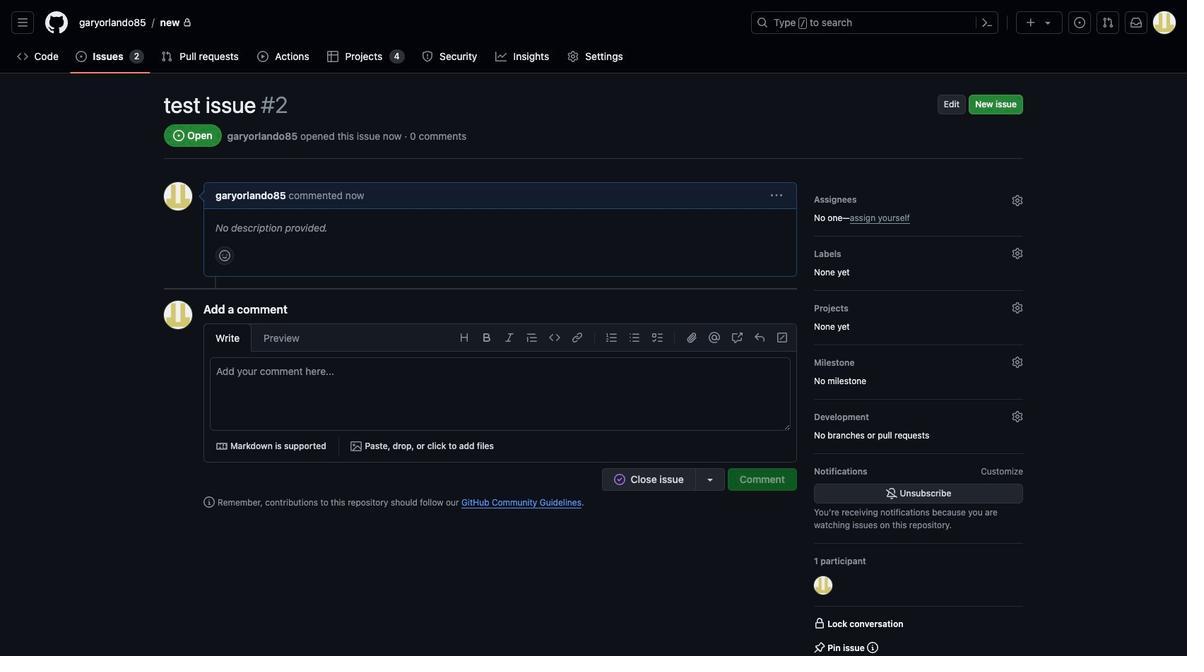 Task type: locate. For each thing, give the bounding box(es) containing it.
gear image
[[568, 51, 579, 62], [1012, 195, 1024, 206], [1012, 303, 1024, 314], [1012, 357, 1024, 368], [1012, 412, 1024, 423]]

link issues element
[[815, 409, 1024, 443]]

gear image for select assignees element
[[1012, 195, 1024, 206]]

issue opened image
[[1075, 17, 1086, 28], [76, 51, 87, 62]]

markdown image
[[216, 441, 228, 452]]

select assignees element
[[815, 191, 1024, 225]]

homepage image
[[45, 11, 68, 34]]

plus image
[[1026, 17, 1037, 28]]

tab panel
[[204, 358, 797, 462]]

up to 3 issues can be pinned and they will appear publicly at the top of the issues page image
[[868, 643, 879, 654]]

issue opened image for git pull request image
[[1075, 17, 1086, 28]]

notifications image
[[1131, 17, 1143, 28]]

add or remove reactions image
[[219, 250, 230, 262]]

gear image
[[1012, 248, 1024, 259]]

0 vertical spatial issue opened image
[[1075, 17, 1086, 28]]

0 horizontal spatial issue opened image
[[76, 51, 87, 62]]

lock image
[[815, 619, 826, 630]]

shield image
[[422, 51, 433, 62]]

gear image inside link issues element
[[1012, 412, 1024, 423]]

table image
[[327, 51, 339, 62]]

1 horizontal spatial issue opened image
[[1075, 17, 1086, 28]]

gear image inside select projects element
[[1012, 303, 1024, 314]]

  text field
[[211, 358, 790, 431]]

gear image inside select assignees element
[[1012, 195, 1024, 206]]

issue opened image right code image
[[76, 51, 87, 62]]

@garyorlando85 image
[[164, 182, 192, 211], [164, 301, 192, 329], [815, 577, 833, 595]]

show options image
[[771, 190, 783, 202]]

issue opened image left git pull request image
[[1075, 17, 1086, 28]]

list
[[74, 11, 743, 34]]

1 vertical spatial issue opened image
[[76, 51, 87, 62]]

image image
[[351, 441, 362, 452]]

issue opened image for git pull request icon
[[76, 51, 87, 62]]

status: open image
[[173, 130, 185, 141]]

up to 3 issues can be pinned and they will appear publicly at the top of the issues page element
[[868, 643, 879, 654]]



Task type: vqa. For each thing, say whether or not it's contained in the screenshot.
the git pull request icon to the right
yes



Task type: describe. For each thing, give the bounding box(es) containing it.
gear image for select projects element
[[1012, 303, 1024, 314]]

select projects element
[[815, 300, 1024, 334]]

gear image for link issues element
[[1012, 412, 1024, 423]]

1 vertical spatial @garyorlando85 image
[[164, 301, 192, 329]]

add a comment tab list
[[204, 324, 312, 352]]

info image
[[204, 497, 215, 508]]

lock image
[[183, 18, 191, 27]]

graph image
[[496, 51, 507, 62]]

bell slash image
[[886, 489, 898, 500]]

triangle down image
[[1043, 17, 1054, 28]]

add or remove reactions element
[[216, 247, 234, 265]]

command palette image
[[982, 17, 993, 28]]

git pull request image
[[161, 51, 173, 62]]

play image
[[257, 51, 269, 62]]

0 vertical spatial @garyorlando85 image
[[164, 182, 192, 211]]

code image
[[17, 51, 28, 62]]

issue closed image
[[614, 474, 626, 486]]

2 vertical spatial @garyorlando85 image
[[815, 577, 833, 595]]

git pull request image
[[1103, 17, 1114, 28]]

pin image
[[815, 643, 826, 654]]



